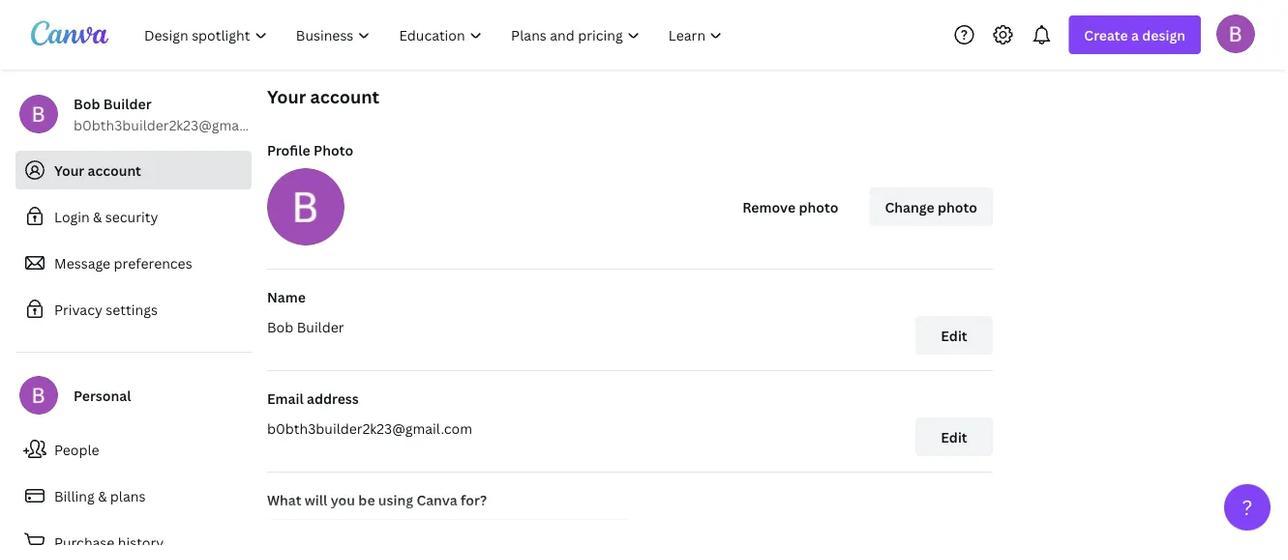 Task type: locate. For each thing, give the bounding box(es) containing it.
account
[[310, 85, 380, 108], [88, 161, 141, 180]]

your account up login & security
[[54, 161, 141, 180]]

0 horizontal spatial your account
[[54, 161, 141, 180]]

& inside billing & plans link
[[98, 487, 107, 506]]

builder up "your account" link at the top of page
[[103, 94, 151, 113]]

login & security
[[54, 208, 158, 226]]

your account up photo
[[267, 85, 380, 108]]

a
[[1131, 26, 1139, 44]]

0 vertical spatial &
[[93, 208, 102, 226]]

1 vertical spatial edit button
[[916, 418, 993, 457]]

& right login
[[93, 208, 102, 226]]

1 horizontal spatial builder
[[297, 318, 344, 336]]

1 horizontal spatial bob
[[267, 318, 294, 336]]

builder for bob builder
[[297, 318, 344, 336]]

0 vertical spatial edit
[[941, 327, 968, 345]]

0 horizontal spatial builder
[[103, 94, 151, 113]]

address
[[307, 390, 359, 408]]

edit for b0bth3builder2k23@gmail.com
[[941, 428, 968, 447]]

builder
[[103, 94, 151, 113], [297, 318, 344, 336]]

1 vertical spatial bob
[[267, 318, 294, 336]]

1 photo from the left
[[799, 198, 839, 216]]

email
[[267, 390, 304, 408]]

email address
[[267, 390, 359, 408]]

1 vertical spatial builder
[[297, 318, 344, 336]]

photo for change photo
[[938, 198, 977, 216]]

personal
[[74, 387, 131, 405]]

0 vertical spatial account
[[310, 85, 380, 108]]

bob builder
[[267, 318, 344, 336]]

edit button
[[916, 316, 993, 355], [916, 418, 993, 457]]

photo right remove in the top of the page
[[799, 198, 839, 216]]

1 horizontal spatial account
[[310, 85, 380, 108]]

edit button for bob builder
[[916, 316, 993, 355]]

bob up "your account" link at the top of page
[[74, 94, 100, 113]]

using
[[378, 491, 413, 510]]

0 horizontal spatial account
[[88, 161, 141, 180]]

privacy settings
[[54, 301, 158, 319]]

billing & plans link
[[15, 477, 252, 516]]

what will you be using canva for?
[[267, 491, 487, 510]]

& for login
[[93, 208, 102, 226]]

1 vertical spatial &
[[98, 487, 107, 506]]

account up photo
[[310, 85, 380, 108]]

what
[[267, 491, 301, 510]]

0 vertical spatial edit button
[[916, 316, 993, 355]]

&
[[93, 208, 102, 226], [98, 487, 107, 506]]

b0bth3builder2k23@gmail.com up "your account" link at the top of page
[[74, 116, 279, 134]]

create
[[1084, 26, 1128, 44]]

your up profile
[[267, 85, 306, 108]]

bob
[[74, 94, 100, 113], [267, 318, 294, 336]]

edit
[[941, 327, 968, 345], [941, 428, 968, 447]]

0 vertical spatial builder
[[103, 94, 151, 113]]

profile photo
[[267, 141, 353, 159]]

edit button for b0bth3builder2k23@gmail.com
[[916, 418, 993, 457]]

your up login
[[54, 161, 84, 180]]

0 horizontal spatial your
[[54, 161, 84, 180]]

2 edit button from the top
[[916, 418, 993, 457]]

0 horizontal spatial bob
[[74, 94, 100, 113]]

2 photo from the left
[[938, 198, 977, 216]]

& inside the login & security link
[[93, 208, 102, 226]]

your account
[[267, 85, 380, 108], [54, 161, 141, 180]]

create a design
[[1084, 26, 1186, 44]]

b0bth3builder2k23@gmail.com
[[74, 116, 279, 134], [267, 420, 472, 438]]

0 horizontal spatial photo
[[799, 198, 839, 216]]

1 vertical spatial edit
[[941, 428, 968, 447]]

name
[[267, 288, 306, 306]]

1 horizontal spatial your account
[[267, 85, 380, 108]]

account up login & security
[[88, 161, 141, 180]]

1 horizontal spatial your
[[267, 85, 306, 108]]

photo right change
[[938, 198, 977, 216]]

1 edit button from the top
[[916, 316, 993, 355]]

1 vertical spatial your
[[54, 161, 84, 180]]

profile
[[267, 141, 310, 159]]

builder down "name"
[[297, 318, 344, 336]]

2 edit from the top
[[941, 428, 968, 447]]

change photo
[[885, 198, 977, 216]]

privacy settings link
[[15, 290, 252, 329]]

b0bth3builder2k23@gmail.com down address
[[267, 420, 472, 438]]

1 horizontal spatial photo
[[938, 198, 977, 216]]

your
[[267, 85, 306, 108], [54, 161, 84, 180]]

photo
[[799, 198, 839, 216], [938, 198, 977, 216]]

& left "plans"
[[98, 487, 107, 506]]

0 vertical spatial bob
[[74, 94, 100, 113]]

builder for bob builder b0bth3builder2k23@gmail.com
[[103, 94, 151, 113]]

0 vertical spatial your
[[267, 85, 306, 108]]

photo
[[314, 141, 353, 159]]

1 vertical spatial your account
[[54, 161, 141, 180]]

login
[[54, 208, 90, 226]]

bob inside bob builder b0bth3builder2k23@gmail.com
[[74, 94, 100, 113]]

builder inside bob builder b0bth3builder2k23@gmail.com
[[103, 94, 151, 113]]

1 edit from the top
[[941, 327, 968, 345]]

bob down "name"
[[267, 318, 294, 336]]

change photo button
[[870, 188, 993, 226]]



Task type: vqa. For each thing, say whether or not it's contained in the screenshot.
the topmost b0bth3builder2k23@gmail.com
yes



Task type: describe. For each thing, give the bounding box(es) containing it.
1 vertical spatial b0bth3builder2k23@gmail.com
[[267, 420, 472, 438]]

your account link
[[15, 151, 252, 190]]

0 vertical spatial b0bth3builder2k23@gmail.com
[[74, 116, 279, 134]]

settings
[[106, 301, 158, 319]]

bob for bob builder
[[267, 318, 294, 336]]

create a design button
[[1069, 15, 1201, 54]]

? button
[[1224, 485, 1271, 531]]

?
[[1242, 494, 1253, 522]]

Student button
[[267, 520, 630, 547]]

1 vertical spatial account
[[88, 161, 141, 180]]

bob for bob builder b0bth3builder2k23@gmail.com
[[74, 94, 100, 113]]

design
[[1142, 26, 1186, 44]]

billing & plans
[[54, 487, 146, 506]]

you
[[331, 491, 355, 510]]

bob builder b0bth3builder2k23@gmail.com
[[74, 94, 279, 134]]

login & security link
[[15, 197, 252, 236]]

plans
[[110, 487, 146, 506]]

message
[[54, 254, 110, 272]]

for?
[[461, 491, 487, 510]]

canva
[[417, 491, 457, 510]]

be
[[358, 491, 375, 510]]

0 vertical spatial your account
[[267, 85, 380, 108]]

message preferences
[[54, 254, 192, 272]]

& for billing
[[98, 487, 107, 506]]

people
[[54, 441, 99, 459]]

privacy
[[54, 301, 102, 319]]

security
[[105, 208, 158, 226]]

remove photo button
[[727, 188, 854, 226]]

preferences
[[114, 254, 192, 272]]

message preferences link
[[15, 244, 252, 283]]

change
[[885, 198, 935, 216]]

remove photo
[[743, 198, 839, 216]]

billing
[[54, 487, 95, 506]]

photo for remove photo
[[799, 198, 839, 216]]

edit for bob builder
[[941, 327, 968, 345]]

will
[[305, 491, 327, 510]]

top level navigation element
[[132, 15, 739, 54]]

remove
[[743, 198, 796, 216]]

people link
[[15, 431, 252, 469]]

bob builder image
[[1217, 14, 1255, 53]]



